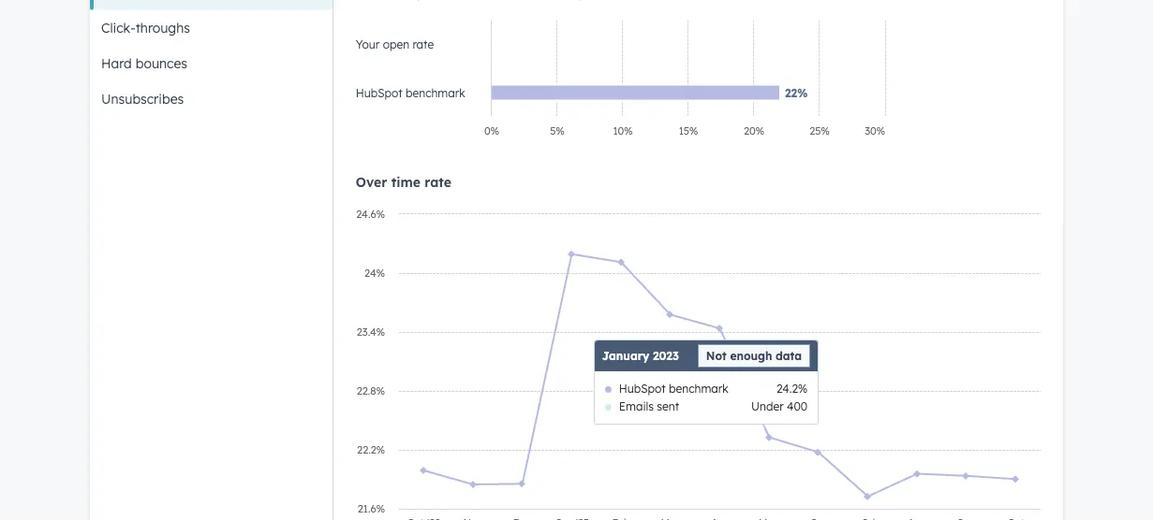 Task type: describe. For each thing, give the bounding box(es) containing it.
unsubscribes
[[101, 91, 184, 107]]

1 interactive chart image from the top
[[346, 11, 894, 152]]

over time rate
[[356, 174, 451, 191]]

hard
[[101, 55, 132, 72]]

open
[[383, 37, 409, 52]]

throughs
[[135, 20, 190, 36]]

your open rate
[[356, 37, 434, 52]]

click-
[[101, 20, 136, 36]]

hard bounces button
[[90, 46, 332, 81]]

over
[[356, 174, 387, 191]]

your
[[356, 37, 380, 52]]

click-throughs button
[[90, 10, 332, 46]]

hubspot benchmark
[[356, 86, 465, 100]]



Task type: vqa. For each thing, say whether or not it's contained in the screenshot.
benchmark
yes



Task type: locate. For each thing, give the bounding box(es) containing it.
click-throughs
[[101, 20, 190, 36]]

rate
[[413, 37, 434, 52], [425, 174, 451, 191]]

benchmark
[[406, 86, 465, 100]]

2 interactive chart image from the top
[[346, 206, 1050, 521]]

hard bounces
[[101, 55, 187, 72]]

1 vertical spatial interactive chart image
[[346, 206, 1050, 521]]

time
[[391, 174, 421, 191]]

0 vertical spatial interactive chart image
[[346, 11, 894, 152]]

0 vertical spatial rate
[[413, 37, 434, 52]]

hubspot
[[356, 86, 403, 100]]

1 vertical spatial rate
[[425, 174, 451, 191]]

unsubscribes button
[[90, 81, 332, 117]]

interactive chart image
[[346, 11, 894, 152], [346, 206, 1050, 521]]

rate for over time rate
[[425, 174, 451, 191]]

rate right time at the left top of the page
[[425, 174, 451, 191]]

rate right open
[[413, 37, 434, 52]]

rate for your open rate
[[413, 37, 434, 52]]

bounces
[[136, 55, 187, 72]]



